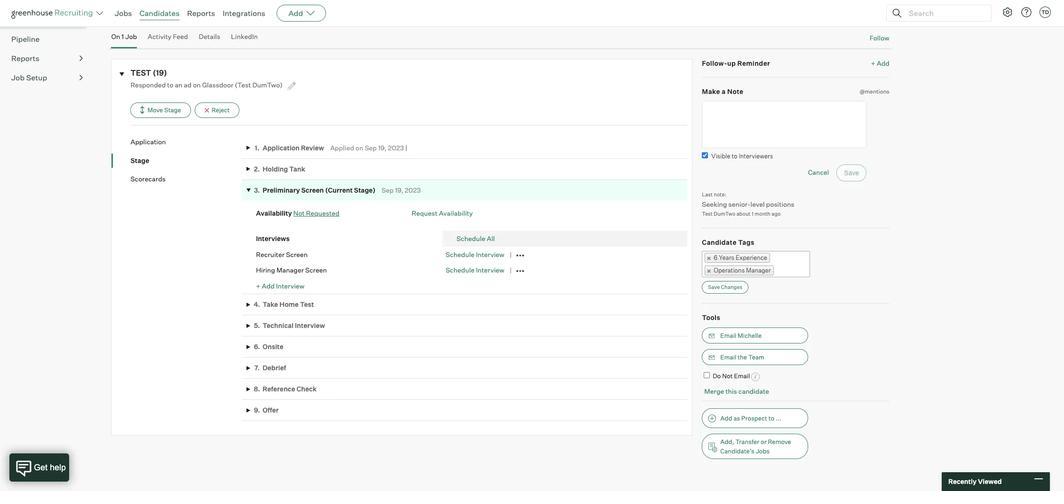 Task type: vqa. For each thing, say whether or not it's contained in the screenshot.


Task type: describe. For each thing, give the bounding box(es) containing it.
note
[[727, 88, 744, 96]]

0 vertical spatial job
[[125, 33, 137, 41]]

merge this candidate
[[705, 388, 769, 396]]

candidates link for the rightmost reports link
[[140, 8, 180, 18]]

&
[[379, 1, 383, 10]]

request availability button
[[412, 209, 473, 217]]

recently viewed
[[949, 478, 1002, 486]]

on
[[111, 33, 120, 41]]

make
[[702, 88, 720, 96]]

cancel
[[808, 168, 829, 176]]

visible to interviewers
[[712, 152, 773, 160]]

0 horizontal spatial application
[[131, 138, 166, 146]]

hiring
[[256, 266, 275, 274]]

save
[[708, 284, 720, 291]]

email for email the team
[[721, 354, 737, 361]]

schedule interview for recruiter screen
[[446, 251, 505, 259]]

michelle.gardner@gmail.com
[[111, 1, 202, 9]]

6
[[714, 254, 718, 261]]

requested
[[306, 209, 339, 217]]

+ for + add
[[871, 59, 876, 67]]

stage inside button
[[164, 106, 181, 114]]

2.
[[254, 165, 260, 173]]

0 vertical spatial 1
[[122, 33, 124, 41]]

request availability
[[412, 209, 473, 217]]

viewed
[[978, 478, 1002, 486]]

jobs inside "add, transfer or remove candidate's jobs"
[[756, 448, 770, 456]]

7.
[[254, 364, 260, 372]]

email for email michelle
[[721, 332, 737, 340]]

manager for hiring
[[277, 266, 304, 274]]

Search text field
[[907, 6, 983, 20]]

schedule interview link for recruiter screen
[[446, 251, 505, 259]]

interviews
[[256, 235, 290, 243]]

dumtwo
[[714, 211, 736, 217]]

scorecards link
[[131, 175, 242, 184]]

0 horizontal spatial 2023
[[388, 144, 404, 152]]

04:00)
[[297, 1, 320, 10]]

8. reference check
[[254, 385, 317, 393]]

2 availability from the left
[[439, 209, 473, 217]]

schedule for recruiter screen
[[446, 251, 475, 259]]

job setup link
[[11, 72, 83, 83]]

add down hiring
[[262, 282, 275, 290]]

0 horizontal spatial reports
[[11, 54, 39, 63]]

up
[[727, 59, 736, 67]]

add for add as prospect to ...
[[721, 415, 732, 423]]

experience
[[736, 254, 767, 261]]

3. preliminary screen (current stage)
[[254, 186, 376, 194]]

merge this candidate link
[[705, 388, 769, 396]]

@mentions
[[860, 88, 890, 95]]

ago
[[772, 211, 781, 217]]

prospect
[[742, 415, 767, 423]]

level
[[751, 200, 765, 208]]

|
[[405, 144, 407, 152]]

schedule interview link for hiring manager screen
[[446, 266, 505, 274]]

4.
[[254, 301, 260, 309]]

canada)
[[385, 1, 411, 10]]

follow
[[870, 34, 890, 42]]

1 horizontal spatial reports link
[[187, 8, 215, 18]]

note:
[[714, 192, 726, 198]]

add as prospect to ... button
[[702, 409, 808, 429]]

6.
[[254, 343, 260, 351]]

0 horizontal spatial 19,
[[378, 144, 387, 152]]

on for applied
[[356, 144, 363, 152]]

0 vertical spatial schedule
[[457, 235, 485, 243]]

greenhouse recruiting image
[[11, 8, 96, 19]]

responded
[[131, 81, 166, 89]]

on 1 job link
[[111, 33, 137, 46]]

0 horizontal spatial sep
[[365, 144, 377, 152]]

tank
[[289, 165, 305, 173]]

follow link
[[870, 33, 890, 43]]

1 vertical spatial job
[[11, 73, 25, 82]]

last
[[702, 192, 713, 198]]

Do Not Email checkbox
[[704, 373, 710, 379]]

michelle.gardner@gmail.com link
[[111, 1, 202, 9]]

859-
[[234, 1, 250, 10]]

seeking
[[702, 200, 727, 208]]

about
[[737, 211, 751, 217]]

add, transfer or remove candidate's jobs
[[721, 439, 791, 456]]

0 horizontal spatial jobs
[[115, 8, 132, 18]]

test inside last note: seeking senior-level positions test dumtwo               about 1 month               ago
[[702, 211, 713, 217]]

offer
[[263, 407, 279, 415]]

(test
[[235, 81, 251, 89]]

reminder
[[738, 59, 770, 67]]

activity feed link
[[148, 33, 188, 46]]

check
[[297, 385, 317, 393]]

(us
[[365, 1, 377, 10]]

...
[[776, 415, 781, 423]]

onsite
[[263, 343, 284, 351]]

1. application review applied on  sep 19, 2023 |
[[255, 144, 407, 152]]

reject
[[212, 106, 230, 114]]

(current
[[325, 186, 353, 194]]

pipeline link
[[11, 33, 83, 45]]

2 vertical spatial email
[[734, 373, 750, 380]]

td button
[[1038, 5, 1053, 20]]

email michelle
[[721, 332, 762, 340]]

0 horizontal spatial test
[[300, 301, 314, 309]]

1.
[[255, 144, 259, 152]]

not for email
[[722, 373, 733, 380]]

1 inside last note: seeking senior-level positions test dumtwo               about 1 month               ago
[[752, 211, 754, 217]]

eastern
[[321, 1, 346, 10]]

add for add a headline
[[111, 13, 124, 21]]

1 availability from the left
[[256, 209, 292, 217]]

manager for operations
[[746, 267, 771, 274]]

time
[[347, 1, 364, 10]]

1 horizontal spatial candidates
[[140, 8, 180, 18]]

setup
[[26, 73, 47, 82]]

2. holding tank
[[254, 165, 305, 173]]

candidate
[[739, 388, 769, 396]]

+ for + add interview
[[256, 282, 260, 290]]

email the team button
[[702, 350, 808, 366]]

add,
[[721, 439, 734, 446]]

this
[[726, 388, 737, 396]]

preliminary
[[263, 186, 300, 194]]

an
[[175, 81, 182, 89]]

operations
[[714, 267, 745, 274]]

glassdoor
[[202, 81, 233, 89]]

the
[[738, 354, 747, 361]]



Task type: locate. For each thing, give the bounding box(es) containing it.
stage right the 'move' at left top
[[164, 106, 181, 114]]

screen for manager
[[305, 266, 327, 274]]

2 schedule interview link from the top
[[446, 266, 505, 274]]

1 vertical spatial a
[[722, 88, 726, 96]]

hiring manager screen
[[256, 266, 327, 274]]

activity feed
[[148, 33, 188, 41]]

month
[[755, 211, 771, 217]]

2 vertical spatial to
[[769, 415, 774, 423]]

td button
[[1040, 7, 1051, 18]]

configure image
[[1002, 7, 1013, 18]]

sep right stage)
[[382, 186, 394, 194]]

schedule left all
[[457, 235, 485, 243]]

1 horizontal spatial 19,
[[395, 186, 403, 194]]

0 horizontal spatial candidates
[[11, 15, 53, 25]]

1 horizontal spatial +
[[871, 59, 876, 67]]

follow-up reminder
[[702, 59, 770, 67]]

scorecards
[[131, 175, 166, 183]]

0 vertical spatial not
[[293, 209, 305, 217]]

follow-
[[702, 59, 727, 67]]

1 vertical spatial jobs
[[756, 448, 770, 456]]

1 horizontal spatial a
[[722, 88, 726, 96]]

email left michelle
[[721, 332, 737, 340]]

0 horizontal spatial +
[[256, 282, 260, 290]]

email
[[721, 332, 737, 340], [721, 354, 737, 361], [734, 373, 750, 380]]

add inside popup button
[[288, 8, 303, 18]]

job right on
[[125, 33, 137, 41]]

details link
[[199, 33, 220, 46]]

1 horizontal spatial stage
[[164, 106, 181, 114]]

19, left |
[[378, 144, 387, 152]]

not left requested
[[293, 209, 305, 217]]

1 right the about
[[752, 211, 754, 217]]

screen down recruiter screen
[[305, 266, 327, 274]]

reports link
[[187, 8, 215, 18], [11, 53, 83, 64]]

pipeline
[[11, 34, 40, 44]]

+ add interview
[[256, 282, 305, 290]]

jobs down the or
[[756, 448, 770, 456]]

0 vertical spatial schedule interview
[[446, 251, 505, 259]]

schedule interview for hiring manager screen
[[446, 266, 505, 274]]

add
[[288, 8, 303, 18], [111, 13, 124, 21], [877, 59, 890, 67], [262, 282, 275, 290], [721, 415, 732, 423]]

candidates
[[140, 8, 180, 18], [11, 15, 53, 25]]

on right applied
[[356, 144, 363, 152]]

reject button
[[195, 103, 240, 118]]

jobs up on 1 job at the top left
[[115, 8, 132, 18]]

1 vertical spatial email
[[721, 354, 737, 361]]

candidates link for pipeline link at the top left of page
[[11, 14, 83, 25]]

3.
[[254, 186, 260, 194]]

schedule interview
[[446, 251, 505, 259], [446, 266, 505, 274]]

0 horizontal spatial job
[[11, 73, 25, 82]]

manager down recruiter screen
[[277, 266, 304, 274]]

7. debrief
[[254, 364, 286, 372]]

a for make
[[722, 88, 726, 96]]

email inside email the team button
[[721, 354, 737, 361]]

schedule down schedule all
[[446, 251, 475, 259]]

remove
[[768, 439, 791, 446]]

0 horizontal spatial to
[[167, 81, 173, 89]]

schedule for hiring manager screen
[[446, 266, 475, 274]]

1 vertical spatial +
[[256, 282, 260, 290]]

2 schedule interview from the top
[[446, 266, 505, 274]]

2023 left |
[[388, 144, 404, 152]]

visible
[[712, 152, 731, 160]]

1 horizontal spatial availability
[[439, 209, 473, 217]]

1 vertical spatial schedule
[[446, 251, 475, 259]]

0 vertical spatial sep
[[365, 144, 377, 152]]

0 vertical spatial +
[[871, 59, 876, 67]]

sep 19, 2023
[[382, 186, 421, 194]]

email left the
[[721, 354, 737, 361]]

add as prospect to ...
[[721, 415, 781, 423]]

email inside 'email michelle' button
[[721, 332, 737, 340]]

1 horizontal spatial job
[[125, 33, 137, 41]]

on 1 job
[[111, 33, 137, 41]]

19, right stage)
[[395, 186, 403, 194]]

1 schedule interview from the top
[[446, 251, 505, 259]]

to left ...
[[769, 415, 774, 423]]

1 vertical spatial reports link
[[11, 53, 83, 64]]

1 horizontal spatial sep
[[382, 186, 394, 194]]

years
[[719, 254, 735, 261]]

0 horizontal spatial manager
[[277, 266, 304, 274]]

+ add link
[[871, 59, 890, 68]]

a left note
[[722, 88, 726, 96]]

move stage button
[[131, 103, 191, 118]]

stage
[[164, 106, 181, 114], [131, 156, 149, 164]]

5.
[[254, 322, 260, 330]]

positions
[[766, 200, 795, 208]]

1 horizontal spatial reports
[[187, 8, 215, 18]]

0 vertical spatial screen
[[301, 186, 324, 194]]

1 vertical spatial schedule interview link
[[446, 266, 505, 274]]

1 right on
[[122, 33, 124, 41]]

0 horizontal spatial on
[[193, 81, 201, 89]]

candidates link up pipeline link at the top left of page
[[11, 14, 83, 25]]

reports
[[187, 8, 215, 18], [11, 54, 39, 63]]

1 vertical spatial stage
[[131, 156, 149, 164]]

td
[[1042, 9, 1049, 16]]

on right ad
[[193, 81, 201, 89]]

application down the 'move' at left top
[[131, 138, 166, 146]]

add left eastern
[[288, 8, 303, 18]]

add, transfer or remove candidate's jobs button
[[702, 434, 808, 460]]

+ add
[[871, 59, 890, 67]]

to
[[167, 81, 173, 89], [732, 152, 738, 160], [769, 415, 774, 423]]

2 vertical spatial screen
[[305, 266, 327, 274]]

2023 up 'request'
[[405, 186, 421, 194]]

move
[[147, 106, 163, 114]]

0 vertical spatial schedule interview link
[[446, 251, 505, 259]]

reports up details
[[187, 8, 215, 18]]

changes
[[721, 284, 743, 291]]

to for responded
[[167, 81, 173, 89]]

to left an
[[167, 81, 173, 89]]

email up merge this candidate link
[[734, 373, 750, 380]]

1 vertical spatial 1
[[752, 211, 754, 217]]

8145
[[250, 1, 265, 10]]

add up on
[[111, 13, 124, 21]]

0 horizontal spatial availability
[[256, 209, 292, 217]]

to for visible
[[732, 152, 738, 160]]

add down follow link
[[877, 59, 890, 67]]

1 vertical spatial to
[[732, 152, 738, 160]]

0 vertical spatial email
[[721, 332, 737, 340]]

0 vertical spatial a
[[125, 13, 129, 21]]

1 horizontal spatial not
[[722, 373, 733, 380]]

0 horizontal spatial not
[[293, 209, 305, 217]]

add left as
[[721, 415, 732, 423]]

+ down hiring
[[256, 282, 260, 290]]

(gmt-04:00) eastern time (us & canada)
[[277, 1, 411, 10]]

reports link down pipeline link at the top left of page
[[11, 53, 83, 64]]

0 horizontal spatial 1
[[122, 33, 124, 41]]

home
[[279, 301, 299, 309]]

responded to an ad on glassdoor (test dumtwo)
[[131, 81, 284, 89]]

activity
[[148, 33, 171, 41]]

1 horizontal spatial 2023
[[405, 186, 421, 194]]

candidates link up "activity"
[[140, 8, 180, 18]]

0 horizontal spatial stage
[[131, 156, 149, 164]]

stage link
[[131, 156, 242, 165]]

0 vertical spatial on
[[193, 81, 201, 89]]

2 manager from the left
[[746, 267, 771, 274]]

manager down experience
[[746, 267, 771, 274]]

stage)
[[354, 186, 376, 194]]

schedule
[[457, 235, 485, 243], [446, 251, 475, 259], [446, 266, 475, 274]]

0 vertical spatial 19,
[[378, 144, 387, 152]]

save changes
[[708, 284, 743, 291]]

integrations
[[223, 8, 265, 18]]

2 vertical spatial schedule
[[446, 266, 475, 274]]

availability not requested
[[256, 209, 339, 217]]

1 horizontal spatial application
[[263, 144, 300, 152]]

on for ad
[[193, 81, 201, 89]]

1 horizontal spatial to
[[732, 152, 738, 160]]

recently
[[949, 478, 977, 486]]

michelle
[[738, 332, 762, 340]]

review
[[301, 144, 324, 152]]

1 vertical spatial screen
[[286, 251, 308, 259]]

candidate tags
[[702, 239, 755, 247]]

0 horizontal spatial a
[[125, 13, 129, 21]]

1 schedule interview link from the top
[[446, 251, 505, 259]]

1 horizontal spatial on
[[356, 144, 363, 152]]

1 manager from the left
[[277, 266, 304, 274]]

schedule down schedule all link
[[446, 266, 475, 274]]

1 vertical spatial reports
[[11, 54, 39, 63]]

1 vertical spatial sep
[[382, 186, 394, 194]]

0 horizontal spatial candidates link
[[11, 14, 83, 25]]

0 vertical spatial stage
[[164, 106, 181, 114]]

sep
[[365, 144, 377, 152], [382, 186, 394, 194]]

1 vertical spatial 19,
[[395, 186, 403, 194]]

screen up the not requested "dropdown button"
[[301, 186, 324, 194]]

save changes link
[[702, 281, 749, 294]]

candidate's
[[721, 448, 755, 456]]

candidates up pipeline
[[11, 15, 53, 25]]

None text field
[[702, 101, 867, 148], [774, 265, 783, 276], [702, 101, 867, 148], [774, 265, 783, 276]]

tools
[[702, 314, 720, 322]]

screen up hiring manager screen
[[286, 251, 308, 259]]

senior-
[[729, 200, 751, 208]]

19,
[[378, 144, 387, 152], [395, 186, 403, 194]]

1 vertical spatial test
[[300, 301, 314, 309]]

merge
[[705, 388, 724, 396]]

0 horizontal spatial reports link
[[11, 53, 83, 64]]

2 horizontal spatial to
[[769, 415, 774, 423]]

0 vertical spatial 2023
[[388, 144, 404, 152]]

screen
[[301, 186, 324, 194], [286, 251, 308, 259], [305, 266, 327, 274]]

stage up scorecards
[[131, 156, 149, 164]]

do not email
[[713, 373, 750, 380]]

add a headline
[[111, 13, 157, 21]]

(gmt-
[[277, 1, 297, 10]]

0 vertical spatial test
[[702, 211, 713, 217]]

add for add
[[288, 8, 303, 18]]

to inside button
[[769, 415, 774, 423]]

1 horizontal spatial test
[[702, 211, 713, 217]]

Visible to Interviewers checkbox
[[702, 152, 708, 158]]

not right do at bottom right
[[722, 373, 733, 380]]

1 vertical spatial on
[[356, 144, 363, 152]]

0 vertical spatial to
[[167, 81, 173, 89]]

1 horizontal spatial manager
[[746, 267, 771, 274]]

interviewers
[[739, 152, 773, 160]]

job
[[125, 33, 137, 41], [11, 73, 25, 82]]

a
[[125, 13, 129, 21], [722, 88, 726, 96]]

0 vertical spatial reports
[[187, 8, 215, 18]]

test right home
[[300, 301, 314, 309]]

1 horizontal spatial jobs
[[756, 448, 770, 456]]

1 vertical spatial not
[[722, 373, 733, 380]]

availability right 'request'
[[439, 209, 473, 217]]

add button
[[277, 5, 326, 22]]

reports link up details
[[187, 8, 215, 18]]

last note: seeking senior-level positions test dumtwo               about 1 month               ago
[[702, 192, 795, 217]]

1 vertical spatial schedule interview
[[446, 266, 505, 274]]

schedule all link
[[457, 235, 495, 243]]

a left headline
[[125, 13, 129, 21]]

1 vertical spatial 2023
[[405, 186, 421, 194]]

0 vertical spatial reports link
[[187, 8, 215, 18]]

+ down follow link
[[871, 59, 876, 67]]

1 horizontal spatial 1
[[752, 211, 754, 217]]

9.
[[254, 407, 260, 415]]

a for add
[[125, 13, 129, 21]]

on
[[193, 81, 201, 89], [356, 144, 363, 152]]

sep right applied
[[365, 144, 377, 152]]

1
[[122, 33, 124, 41], [752, 211, 754, 217]]

application up 2. holding tank
[[263, 144, 300, 152]]

job left setup
[[11, 73, 25, 82]]

dumtwo)
[[252, 81, 283, 89]]

availability down preliminary
[[256, 209, 292, 217]]

test (19)
[[131, 68, 167, 77]]

0 vertical spatial jobs
[[115, 8, 132, 18]]

jobs link
[[115, 8, 132, 18]]

test down seeking
[[702, 211, 713, 217]]

screen for preliminary
[[301, 186, 324, 194]]

add inside button
[[721, 415, 732, 423]]

headline
[[131, 13, 157, 21]]

reports down pipeline
[[11, 54, 39, 63]]

not for requested
[[293, 209, 305, 217]]

candidates up "activity"
[[140, 8, 180, 18]]

1 horizontal spatial candidates link
[[140, 8, 180, 18]]

to right visible
[[732, 152, 738, 160]]



